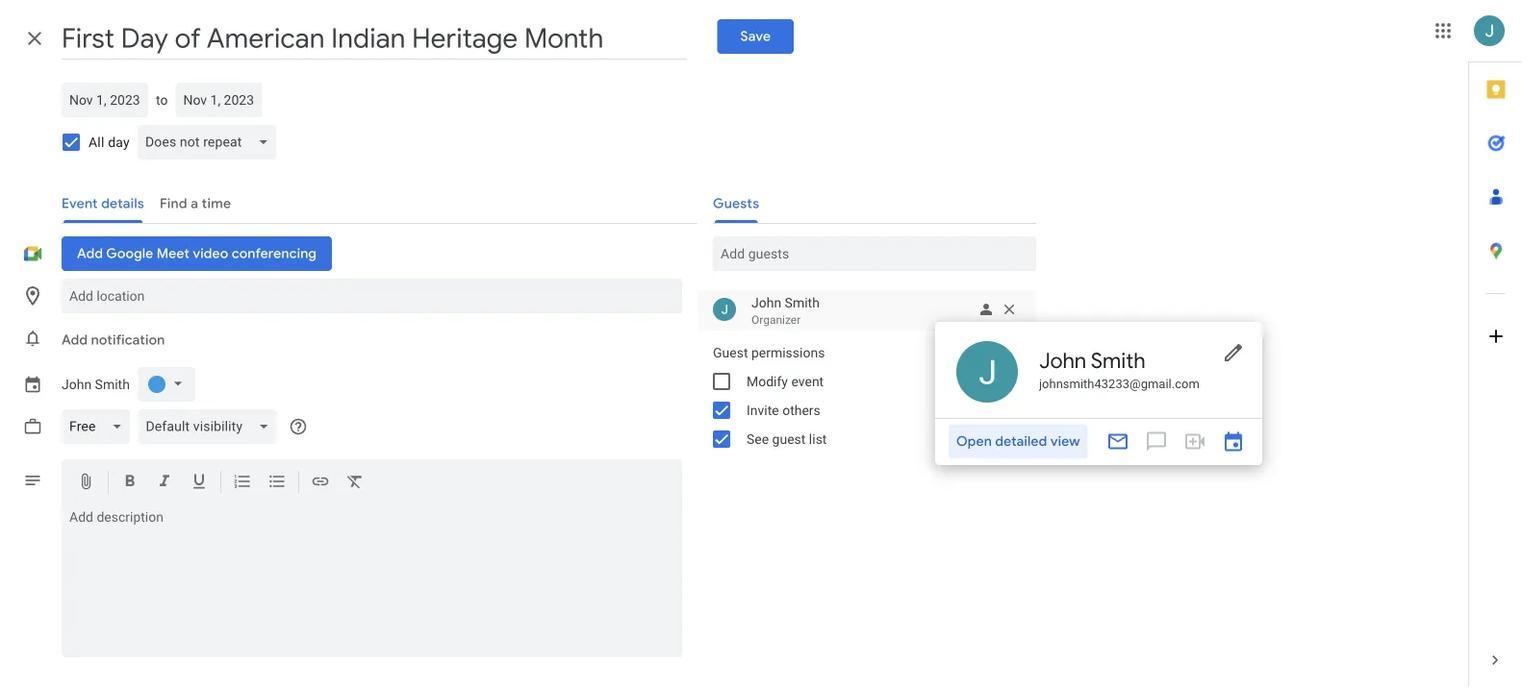 Task type: vqa. For each thing, say whether or not it's contained in the screenshot.
the left THE JOHN
yes



Task type: describe. For each thing, give the bounding box(es) containing it.
john for john smith
[[62, 377, 92, 393]]

bold image
[[120, 472, 140, 495]]

Start date text field
[[69, 89, 140, 112]]

permissions
[[751, 345, 825, 361]]

numbered list image
[[233, 472, 252, 495]]

Title text field
[[62, 17, 687, 60]]

information card element
[[935, 322, 1262, 466]]

event
[[791, 374, 824, 390]]

john smith
[[62, 377, 130, 393]]

italic image
[[155, 472, 174, 495]]

organizer
[[751, 314, 801, 327]]

Description text field
[[62, 510, 682, 654]]

Location text field
[[69, 279, 675, 314]]

john for john smith organizer
[[751, 295, 781, 311]]

add notification button
[[54, 318, 173, 364]]

guest
[[772, 432, 806, 447]]

add notification
[[62, 332, 165, 349]]

day
[[108, 134, 130, 150]]

invite
[[747, 403, 779, 419]]

bulleted list image
[[267, 472, 287, 495]]



Task type: locate. For each thing, give the bounding box(es) containing it.
john inside john smith organizer
[[751, 295, 781, 311]]

save button
[[717, 19, 794, 54]]

modify
[[747, 374, 788, 390]]

1 vertical spatial john
[[62, 377, 92, 393]]

remove formatting image
[[345, 472, 365, 495]]

list
[[809, 432, 827, 447]]

to
[[156, 92, 168, 108]]

Guests text field
[[721, 237, 1029, 271]]

formatting options toolbar
[[62, 460, 682, 507]]

add
[[62, 332, 88, 349]]

notification
[[91, 332, 165, 349]]

smith down add notification at the left
[[95, 377, 130, 393]]

see guest list
[[747, 432, 827, 447]]

john smith, organizer tree item
[[698, 291, 1036, 331]]

all
[[89, 134, 104, 150]]

john down the add
[[62, 377, 92, 393]]

john up organizer
[[751, 295, 781, 311]]

underline image
[[190, 472, 209, 495]]

tab list
[[1469, 63, 1522, 634]]

smith for john smith
[[95, 377, 130, 393]]

insert link image
[[311, 472, 330, 495]]

group containing guest permissions
[[698, 339, 1036, 454]]

None field
[[137, 125, 284, 160], [62, 410, 138, 445], [138, 410, 285, 445], [137, 125, 284, 160], [62, 410, 138, 445], [138, 410, 285, 445]]

invite others
[[747, 403, 821, 419]]

save
[[740, 28, 771, 45]]

1 vertical spatial smith
[[95, 377, 130, 393]]

guest permissions
[[713, 345, 825, 361]]

see
[[747, 432, 769, 447]]

others
[[782, 403, 821, 419]]

smith for john smith organizer
[[785, 295, 820, 311]]

john smith organizer
[[751, 295, 820, 327]]

1 horizontal spatial smith
[[785, 295, 820, 311]]

group
[[698, 339, 1036, 454]]

john
[[751, 295, 781, 311], [62, 377, 92, 393]]

guest
[[713, 345, 748, 361]]

smith
[[785, 295, 820, 311], [95, 377, 130, 393]]

End date text field
[[183, 89, 254, 112]]

all day
[[89, 134, 130, 150]]

smith inside john smith organizer
[[785, 295, 820, 311]]

modify event
[[747, 374, 824, 390]]

0 vertical spatial john
[[751, 295, 781, 311]]

0 horizontal spatial john
[[62, 377, 92, 393]]

1 horizontal spatial john
[[751, 295, 781, 311]]

0 horizontal spatial smith
[[95, 377, 130, 393]]

smith up organizer
[[785, 295, 820, 311]]

0 vertical spatial smith
[[785, 295, 820, 311]]



